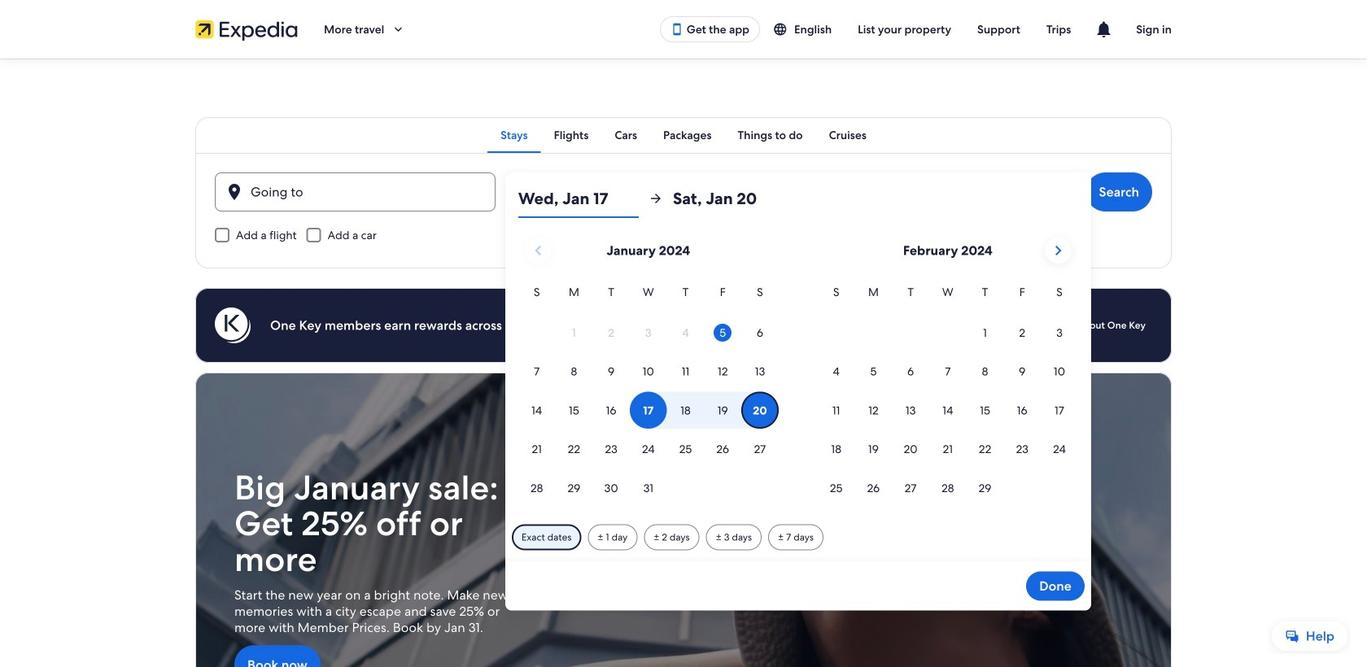 Task type: vqa. For each thing, say whether or not it's contained in the screenshot.
8.0
no



Task type: describe. For each thing, give the bounding box(es) containing it.
communication center icon image
[[1094, 20, 1114, 39]]

today element
[[714, 324, 732, 342]]

february 2024 element
[[818, 283, 1078, 508]]

january 2024 element
[[518, 283, 779, 508]]

download the app button image
[[671, 23, 684, 36]]

small image
[[773, 22, 794, 37]]

travel sale activities deals image
[[195, 373, 1172, 667]]

more travel image
[[391, 22, 406, 37]]



Task type: locate. For each thing, give the bounding box(es) containing it.
previous month image
[[529, 241, 548, 260]]

expedia logo image
[[195, 18, 298, 41]]

application
[[518, 231, 1078, 508]]

directional image
[[649, 191, 663, 206]]

tab list
[[195, 117, 1172, 153]]

main content
[[0, 59, 1368, 667]]

next month image
[[1049, 241, 1068, 260]]



